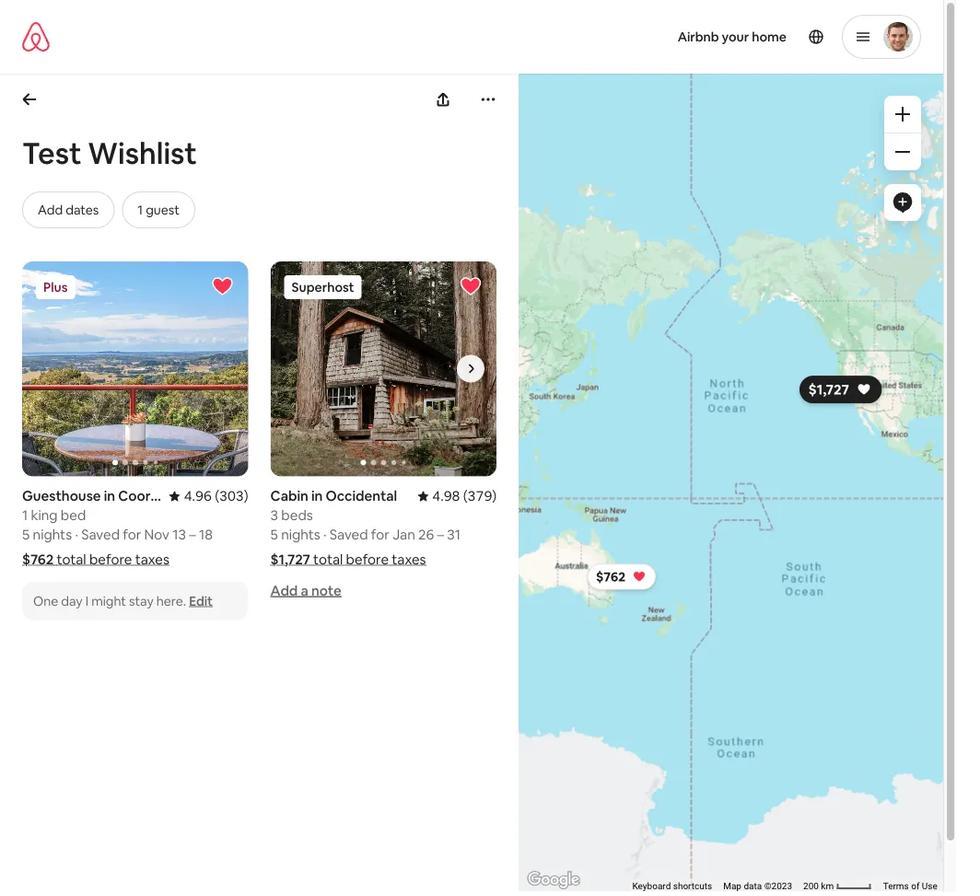 Task type: locate. For each thing, give the bounding box(es) containing it.
your
[[722, 29, 749, 45]]

profile element
[[494, 0, 921, 74]]

$1,727
[[809, 381, 850, 399], [271, 551, 310, 569]]

–
[[189, 526, 196, 544], [437, 526, 444, 544]]

taxes inside the 1 king bed 5 nights · saved for nov 13 – 18 $762 total before taxes
[[135, 551, 169, 569]]

in
[[311, 487, 323, 505]]

1 inside 'dropdown button'
[[138, 202, 143, 218]]

2 taxes from the left
[[392, 551, 426, 569]]

taxes inside cabin in occidental 3 beds 5 nights · saved for jan 26 – 31 $1,727 total before taxes
[[392, 551, 426, 569]]

0 horizontal spatial 1
[[22, 507, 28, 525]]

for inside cabin in occidental 3 beds 5 nights · saved for jan 26 – 31 $1,727 total before taxes
[[371, 526, 390, 544]]

$762 inside button
[[596, 569, 626, 586]]

1 group from the left
[[22, 262, 248, 477]]

4.96 out of 5 average rating,  303 reviews image
[[169, 487, 248, 505]]

here.
[[156, 593, 186, 609]]

edit
[[189, 593, 213, 609]]

$1,727 inside cabin in occidental 3 beds 5 nights · saved for jan 26 – 31 $1,727 total before taxes
[[271, 551, 310, 569]]

0 horizontal spatial for
[[123, 526, 141, 544]]

1 5 from the left
[[22, 526, 30, 544]]

1 taxes from the left
[[135, 551, 169, 569]]

1 before from the left
[[89, 551, 132, 569]]

add inside add dates 'dropdown button'
[[38, 202, 63, 218]]

2 5 from the left
[[271, 526, 278, 544]]

1 horizontal spatial saved
[[330, 526, 368, 544]]

before up might
[[89, 551, 132, 569]]

2 before from the left
[[346, 551, 389, 569]]

1 vertical spatial 1
[[22, 507, 28, 525]]

200
[[804, 881, 819, 892]]

keyboard
[[633, 881, 671, 892]]

1 horizontal spatial for
[[371, 526, 390, 544]]

1 for from the left
[[123, 526, 141, 544]]

group for 4.98 (379)
[[271, 262, 497, 477]]

map
[[724, 881, 742, 892]]

0 vertical spatial $1,727
[[809, 381, 850, 399]]

1
[[138, 202, 143, 218], [22, 507, 28, 525]]

0 horizontal spatial $762
[[22, 551, 54, 569]]

0 horizontal spatial total
[[57, 551, 86, 569]]

remove from wishlist: cabin in occidental image
[[460, 276, 482, 298]]

13
[[172, 526, 186, 544]]

keyboard shortcuts
[[633, 881, 713, 892]]

a
[[301, 582, 309, 600]]

add left dates
[[38, 202, 63, 218]]

1 horizontal spatial taxes
[[392, 551, 426, 569]]

200 km
[[804, 881, 837, 892]]

$1,727 button
[[800, 376, 882, 404]]

2 · from the left
[[323, 526, 327, 544]]

2 group from the left
[[271, 262, 497, 477]]

stay
[[129, 593, 154, 609]]

might
[[91, 593, 126, 609]]

1 horizontal spatial –
[[437, 526, 444, 544]]

add dates button
[[22, 192, 115, 229]]

1 total from the left
[[57, 551, 86, 569]]

1 horizontal spatial nights
[[281, 526, 320, 544]]

1 horizontal spatial $1,727
[[809, 381, 850, 399]]

1 vertical spatial add
[[271, 582, 298, 600]]

0 horizontal spatial add
[[38, 202, 63, 218]]

· down bed
[[75, 526, 78, 544]]

add for add a note
[[271, 582, 298, 600]]

add a note
[[271, 582, 342, 600]]

1 horizontal spatial total
[[313, 551, 343, 569]]

0 horizontal spatial group
[[22, 262, 248, 477]]

total up the note
[[313, 551, 343, 569]]

5 inside cabin in occidental 3 beds 5 nights · saved for jan 26 – 31 $1,727 total before taxes
[[271, 526, 278, 544]]

1 horizontal spatial add
[[271, 582, 298, 600]]

km
[[821, 881, 834, 892]]

king
[[31, 507, 58, 525]]

2 saved from the left
[[330, 526, 368, 544]]

0 vertical spatial add
[[38, 202, 63, 218]]

for left nov
[[123, 526, 141, 544]]

5
[[22, 526, 30, 544], [271, 526, 278, 544]]

nights inside cabin in occidental 3 beds 5 nights · saved for jan 26 – 31 $1,727 total before taxes
[[281, 526, 320, 544]]

data
[[744, 881, 762, 892]]

test wishlist
[[22, 134, 197, 172]]

4.98 out of 5 average rating,  379 reviews image
[[418, 487, 497, 505]]

nights down beds
[[281, 526, 320, 544]]

terms
[[884, 881, 909, 892]]

remove from wishlist: guesthouse in coorabell image
[[212, 276, 234, 298]]

2 – from the left
[[437, 526, 444, 544]]

shortcuts
[[674, 881, 713, 892]]

zoom in image
[[896, 107, 910, 122]]

2 total from the left
[[313, 551, 343, 569]]

taxes down nov
[[135, 551, 169, 569]]

saved down bed
[[81, 526, 120, 544]]

total
[[57, 551, 86, 569], [313, 551, 343, 569]]

2 nights from the left
[[281, 526, 320, 544]]

saved
[[81, 526, 120, 544], [330, 526, 368, 544]]

2 for from the left
[[371, 526, 390, 544]]

1 for 1 king bed 5 nights · saved for nov 13 – 18 $762 total before taxes
[[22, 507, 28, 525]]

0 horizontal spatial taxes
[[135, 551, 169, 569]]

group
[[22, 262, 248, 477], [271, 262, 497, 477]]

taxes
[[135, 551, 169, 569], [392, 551, 426, 569]]

$762
[[22, 551, 54, 569], [596, 569, 626, 586]]

·
[[75, 526, 78, 544], [323, 526, 327, 544]]

0 horizontal spatial before
[[89, 551, 132, 569]]

0 vertical spatial 1
[[138, 202, 143, 218]]

add
[[38, 202, 63, 218], [271, 582, 298, 600]]

1 nights from the left
[[33, 526, 72, 544]]

cabin
[[271, 487, 309, 505]]

for left the jan
[[371, 526, 390, 544]]

use
[[922, 881, 938, 892]]

nights
[[33, 526, 72, 544], [281, 526, 320, 544]]

group for 4.96 (303)
[[22, 262, 248, 477]]

0 horizontal spatial nights
[[33, 526, 72, 544]]

test
[[22, 134, 82, 172]]

total inside the 1 king bed 5 nights · saved for nov 13 – 18 $762 total before taxes
[[57, 551, 86, 569]]

1 · from the left
[[75, 526, 78, 544]]

– right 13
[[189, 526, 196, 544]]

before
[[89, 551, 132, 569], [346, 551, 389, 569]]

1 horizontal spatial ·
[[323, 526, 327, 544]]

taxes down the jan
[[392, 551, 426, 569]]

0 horizontal spatial –
[[189, 526, 196, 544]]

for
[[123, 526, 141, 544], [371, 526, 390, 544]]

jan
[[393, 526, 415, 544]]

0 horizontal spatial ·
[[75, 526, 78, 544]]

1 horizontal spatial 1
[[138, 202, 143, 218]]

3
[[271, 507, 278, 525]]

airbnb your home
[[678, 29, 787, 45]]

map data ©2023
[[724, 881, 793, 892]]

1 left guest
[[138, 202, 143, 218]]

1 left king
[[22, 507, 28, 525]]

add a note button
[[271, 582, 342, 600]]

(379)
[[463, 487, 497, 505]]

total up day
[[57, 551, 86, 569]]

saved down the occidental
[[330, 526, 368, 544]]

1 vertical spatial $1,727
[[271, 551, 310, 569]]

1 horizontal spatial before
[[346, 551, 389, 569]]

1 saved from the left
[[81, 526, 120, 544]]

1 inside the 1 king bed 5 nights · saved for nov 13 – 18 $762 total before taxes
[[22, 507, 28, 525]]

0 horizontal spatial saved
[[81, 526, 120, 544]]

0 horizontal spatial $1,727
[[271, 551, 310, 569]]

18
[[199, 526, 213, 544]]

1 horizontal spatial $762
[[596, 569, 626, 586]]

1 – from the left
[[189, 526, 196, 544]]

1 horizontal spatial group
[[271, 262, 497, 477]]

– left 31
[[437, 526, 444, 544]]

nights down king
[[33, 526, 72, 544]]

0 horizontal spatial 5
[[22, 526, 30, 544]]

31
[[447, 526, 461, 544]]

add left a
[[271, 582, 298, 600]]

1 horizontal spatial 5
[[271, 526, 278, 544]]

before down the occidental
[[346, 551, 389, 569]]

add for add dates
[[38, 202, 63, 218]]

· down the occidental
[[323, 526, 327, 544]]



Task type: vqa. For each thing, say whether or not it's contained in the screenshot.
topmost guesthouse
no



Task type: describe. For each thing, give the bounding box(es) containing it.
of
[[912, 881, 920, 892]]

terms of use
[[884, 881, 938, 892]]

google image
[[524, 869, 584, 893]]

beds
[[281, 507, 313, 525]]

terms of use link
[[884, 881, 938, 892]]

cabin in occidental 3 beds 5 nights · saved for jan 26 – 31 $1,727 total before taxes
[[271, 487, 461, 569]]

$1,727 inside button
[[809, 381, 850, 399]]

1 guest button
[[122, 192, 195, 229]]

4.98
[[432, 487, 460, 505]]

· inside the 1 king bed 5 nights · saved for nov 13 – 18 $762 total before taxes
[[75, 526, 78, 544]]

· inside cabin in occidental 3 beds 5 nights · saved for jan 26 – 31 $1,727 total before taxes
[[323, 526, 327, 544]]

home
[[752, 29, 787, 45]]

google map
including 2 saved stays. region
[[456, 27, 957, 893]]

26
[[418, 526, 434, 544]]

wishlist
[[88, 134, 197, 172]]

total inside cabin in occidental 3 beds 5 nights · saved for jan 26 – 31 $1,727 total before taxes
[[313, 551, 343, 569]]

bed
[[61, 507, 86, 525]]

1 king bed 5 nights · saved for nov 13 – 18 $762 total before taxes
[[22, 507, 213, 569]]

for inside the 1 king bed 5 nights · saved for nov 13 – 18 $762 total before taxes
[[123, 526, 141, 544]]

dates
[[66, 202, 99, 218]]

before inside the 1 king bed 5 nights · saved for nov 13 – 18 $762 total before taxes
[[89, 551, 132, 569]]

5 inside the 1 king bed 5 nights · saved for nov 13 – 18 $762 total before taxes
[[22, 526, 30, 544]]

1 guest
[[138, 202, 180, 218]]

note
[[311, 582, 342, 600]]

(303)
[[215, 487, 248, 505]]

– inside cabin in occidental 3 beds 5 nights · saved for jan 26 – 31 $1,727 total before taxes
[[437, 526, 444, 544]]

edit button
[[189, 593, 213, 609]]

$762 inside the 1 king bed 5 nights · saved for nov 13 – 18 $762 total before taxes
[[22, 551, 54, 569]]

before inside cabin in occidental 3 beds 5 nights · saved for jan 26 – 31 $1,727 total before taxes
[[346, 551, 389, 569]]

one
[[33, 593, 58, 609]]

keyboard shortcuts button
[[633, 881, 713, 893]]

add a place to the map image
[[892, 192, 914, 214]]

nights inside the 1 king bed 5 nights · saved for nov 13 – 18 $762 total before taxes
[[33, 526, 72, 544]]

day
[[61, 593, 83, 609]]

©2023
[[765, 881, 793, 892]]

4.96 (303)
[[184, 487, 248, 505]]

add dates
[[38, 202, 99, 218]]

airbnb your home link
[[667, 18, 798, 56]]

saved inside cabin in occidental 3 beds 5 nights · saved for jan 26 – 31 $1,727 total before taxes
[[330, 526, 368, 544]]

one day i might stay here. edit
[[33, 593, 213, 609]]

– inside the 1 king bed 5 nights · saved for nov 13 – 18 $762 total before taxes
[[189, 526, 196, 544]]

saved inside the 1 king bed 5 nights · saved for nov 13 – 18 $762 total before taxes
[[81, 526, 120, 544]]

guest
[[146, 202, 180, 218]]

4.96
[[184, 487, 212, 505]]

airbnb
[[678, 29, 719, 45]]

occidental
[[326, 487, 397, 505]]

4.98 (379)
[[432, 487, 497, 505]]

1 for 1 guest
[[138, 202, 143, 218]]

200 km button
[[798, 880, 878, 893]]

i
[[85, 593, 89, 609]]

zoom out image
[[896, 145, 910, 159]]

nov
[[144, 526, 169, 544]]

$762 button
[[588, 564, 656, 590]]



